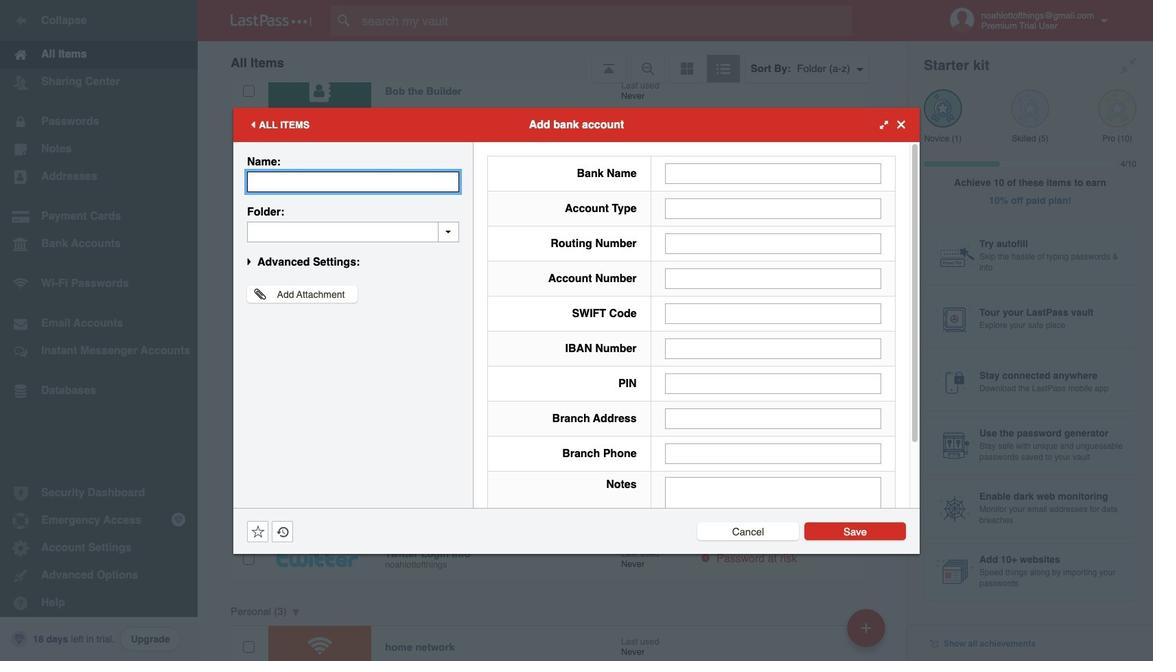 Task type: vqa. For each thing, say whether or not it's contained in the screenshot.
LastPass image
yes



Task type: describe. For each thing, give the bounding box(es) containing it.
new item navigation
[[842, 605, 894, 661]]



Task type: locate. For each thing, give the bounding box(es) containing it.
None text field
[[247, 171, 459, 192], [247, 221, 459, 242], [665, 443, 881, 464], [247, 171, 459, 192], [247, 221, 459, 242], [665, 443, 881, 464]]

main navigation navigation
[[0, 0, 198, 661]]

new item image
[[862, 623, 871, 633]]

dialog
[[233, 107, 920, 571]]

lastpass image
[[231, 14, 312, 27]]

None text field
[[665, 163, 881, 184], [665, 198, 881, 219], [665, 233, 881, 254], [665, 268, 881, 289], [665, 303, 881, 324], [665, 338, 881, 359], [665, 373, 881, 394], [665, 408, 881, 429], [665, 477, 881, 562], [665, 163, 881, 184], [665, 198, 881, 219], [665, 233, 881, 254], [665, 268, 881, 289], [665, 303, 881, 324], [665, 338, 881, 359], [665, 373, 881, 394], [665, 408, 881, 429], [665, 477, 881, 562]]

vault options navigation
[[198, 41, 908, 82]]

Search search field
[[331, 5, 879, 36]]

search my vault text field
[[331, 5, 879, 36]]



